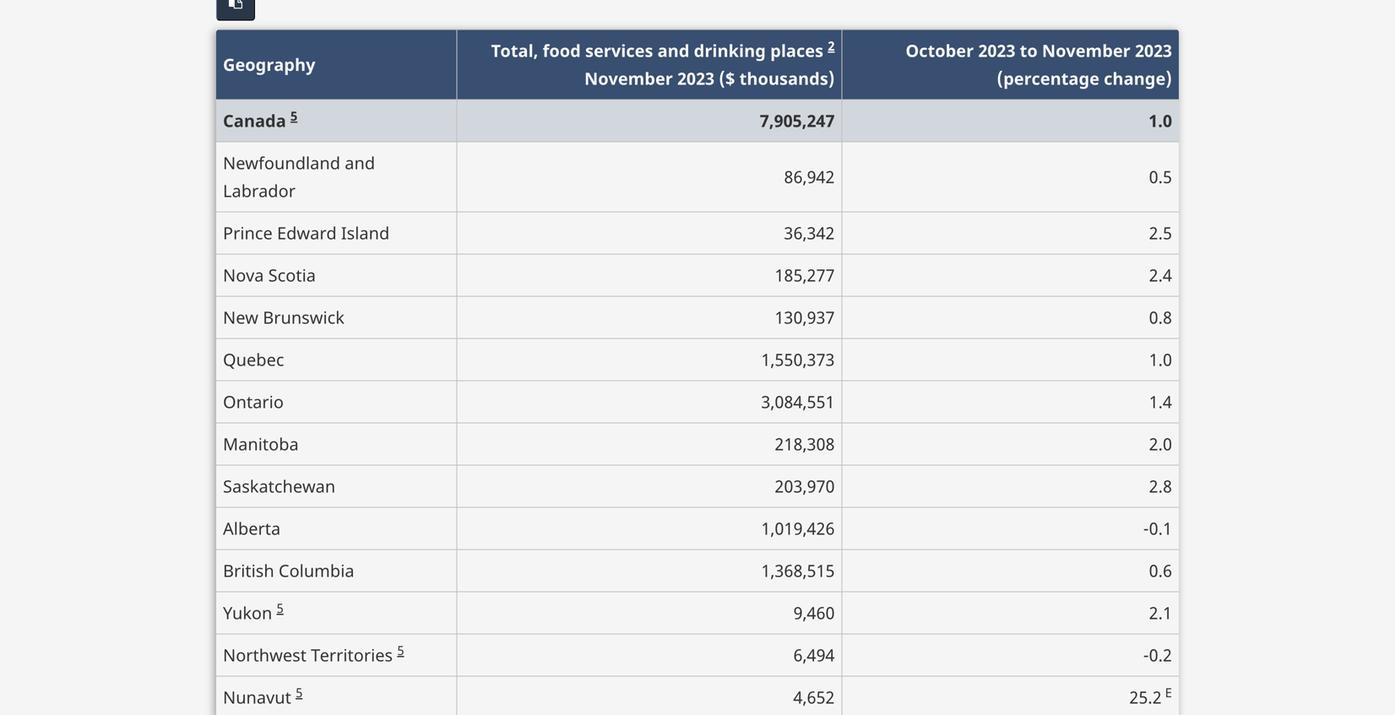 Task type: vqa. For each thing, say whether or not it's contained in the screenshot.
2023
yes



Task type: describe. For each thing, give the bounding box(es) containing it.
labrador
[[223, 179, 296, 203]]

island
[[341, 222, 390, 245]]

1,550,373
[[762, 348, 835, 372]]

and inside newfoundland and labrador
[[345, 151, 375, 175]]

- for -0.2
[[1144, 644, 1150, 667]]

british
[[223, 560, 274, 583]]

nova scotia
[[223, 264, 316, 287]]

5 link for yukon
[[277, 600, 284, 617]]

2.4
[[1150, 264, 1173, 287]]

change)
[[1104, 67, 1173, 90]]

25.2 e
[[1130, 685, 1173, 709]]

alberta
[[223, 517, 281, 541]]

october
[[906, 39, 974, 62]]

2023 for thousands)
[[678, 67, 715, 90]]

manitoba
[[223, 433, 299, 456]]

0.5
[[1150, 165, 1173, 189]]

territories
[[311, 644, 393, 667]]

-0.2
[[1144, 644, 1173, 667]]

prince edward island
[[223, 222, 390, 245]]

drinking
[[694, 39, 766, 62]]

and inside the total, food services and drinking places 2
[[658, 39, 690, 62]]

copy table contents image
[[229, 0, 243, 9]]

2.5
[[1150, 222, 1173, 245]]

columbia
[[279, 560, 355, 583]]

new brunswick
[[223, 306, 345, 329]]

($
[[719, 67, 736, 90]]

5 for canada
[[291, 107, 298, 125]]

newfoundland
[[223, 151, 341, 175]]

9,460
[[794, 602, 835, 625]]

5 for yukon
[[277, 600, 284, 617]]

services
[[586, 39, 653, 62]]

2.1
[[1150, 602, 1173, 625]]

0.1
[[1150, 517, 1173, 541]]

to
[[1020, 39, 1038, 62]]

nunavut
[[223, 686, 291, 709]]

geography
[[223, 53, 316, 76]]

5 for nunavut
[[296, 685, 303, 702]]

7,905,247
[[760, 109, 835, 132]]

5 link for northwest territories
[[397, 642, 404, 660]]

total, food services and drinking places 2
[[491, 37, 835, 62]]

86,942
[[784, 165, 835, 189]]

thousands)
[[740, 67, 835, 90]]

november 2023 ($ thousands)
[[585, 67, 835, 90]]

brunswick
[[263, 306, 345, 329]]

2.0
[[1150, 433, 1173, 456]]

october 2023 to november 2023 (percentage change)
[[906, 39, 1173, 90]]

0 horizontal spatial november
[[585, 67, 673, 90]]

1,019,426
[[762, 517, 835, 541]]



Task type: locate. For each thing, give the bounding box(es) containing it.
1,368,515
[[762, 560, 835, 583]]

scotia
[[268, 264, 316, 287]]

0 vertical spatial 1.0
[[1149, 109, 1173, 132]]

0 horizontal spatial and
[[345, 151, 375, 175]]

1 horizontal spatial and
[[658, 39, 690, 62]]

5 right territories at the bottom of page
[[397, 642, 404, 660]]

5 link right canada
[[291, 107, 298, 125]]

130,937
[[775, 306, 835, 329]]

new
[[223, 306, 259, 329]]

3,084,551
[[762, 391, 835, 414]]

total,
[[491, 39, 539, 62]]

- for -0.1
[[1144, 517, 1150, 541]]

5 link
[[291, 107, 298, 125], [277, 600, 284, 617], [397, 642, 404, 660], [296, 685, 303, 702]]

1 - from the top
[[1144, 517, 1150, 541]]

yukon
[[223, 602, 272, 625]]

1 vertical spatial 1.0
[[1150, 348, 1173, 372]]

1.0 for 1,550,373
[[1150, 348, 1173, 372]]

1.0 down change)
[[1149, 109, 1173, 132]]

1.0 for 7,905,247
[[1149, 109, 1173, 132]]

5 inside "nunavut 5"
[[296, 685, 303, 702]]

(percentage
[[997, 67, 1100, 90]]

2023 left to
[[979, 39, 1016, 62]]

nunavut 5
[[223, 685, 303, 709]]

1 horizontal spatial 2023
[[979, 39, 1016, 62]]

nova
[[223, 264, 264, 287]]

5 link down northwest territories 5 at the bottom
[[296, 685, 303, 702]]

2 - from the top
[[1144, 644, 1150, 667]]

0.6
[[1150, 560, 1173, 583]]

0 vertical spatial -
[[1144, 517, 1150, 541]]

northwest territories 5
[[223, 642, 404, 667]]

5 link right the yukon
[[277, 600, 284, 617]]

1 horizontal spatial november
[[1043, 39, 1131, 62]]

food
[[543, 39, 581, 62]]

canada
[[223, 109, 286, 132]]

218,308
[[775, 433, 835, 456]]

203,970
[[775, 475, 835, 498]]

edward
[[277, 222, 337, 245]]

and up november 2023 ($ thousands)
[[658, 39, 690, 62]]

5 inside northwest territories 5
[[397, 642, 404, 660]]

2023 left ($
[[678, 67, 715, 90]]

1 1.0 from the top
[[1149, 109, 1173, 132]]

canada 5
[[223, 107, 298, 132]]

25.2
[[1130, 686, 1162, 709]]

5 link for canada
[[291, 107, 298, 125]]

prince
[[223, 222, 273, 245]]

0 horizontal spatial 2023
[[678, 67, 715, 90]]

2023 for november
[[979, 39, 1016, 62]]

1 vertical spatial -
[[1144, 644, 1150, 667]]

newfoundland and labrador
[[223, 151, 375, 203]]

-
[[1144, 517, 1150, 541], [1144, 644, 1150, 667]]

5 down northwest territories 5 at the bottom
[[296, 685, 303, 702]]

british columbia
[[223, 560, 355, 583]]

5 right canada
[[291, 107, 298, 125]]

and up island
[[345, 151, 375, 175]]

2 1.0 from the top
[[1150, 348, 1173, 372]]

5 link for nunavut
[[296, 685, 303, 702]]

- down 2.8
[[1144, 517, 1150, 541]]

northwest
[[223, 644, 307, 667]]

saskatchewan
[[223, 475, 336, 498]]

0.2
[[1150, 644, 1173, 667]]

5 link right territories at the bottom of page
[[397, 642, 404, 660]]

2023 up change)
[[1136, 39, 1173, 62]]

5 inside canada 5
[[291, 107, 298, 125]]

0.8
[[1150, 306, 1173, 329]]

quebec
[[223, 348, 284, 372]]

e
[[1166, 685, 1173, 702]]

2 horizontal spatial 2023
[[1136, 39, 1173, 62]]

- up 25.2 e
[[1144, 644, 1150, 667]]

-0.1
[[1144, 517, 1173, 541]]

185,277
[[775, 264, 835, 287]]

5
[[291, 107, 298, 125], [277, 600, 284, 617], [397, 642, 404, 660], [296, 685, 303, 702]]

6,494
[[794, 644, 835, 667]]

5 inside yukon 5
[[277, 600, 284, 617]]

ontario
[[223, 391, 284, 414]]

2023
[[979, 39, 1016, 62], [1136, 39, 1173, 62], [678, 67, 715, 90]]

november
[[1043, 39, 1131, 62], [585, 67, 673, 90]]

2
[[828, 37, 835, 55]]

november inside october 2023 to november 2023 (percentage change)
[[1043, 39, 1131, 62]]

1.4
[[1150, 391, 1173, 414]]

1.0 down 0.8 in the right top of the page
[[1150, 348, 1173, 372]]

36,342
[[784, 222, 835, 245]]

november up (percentage
[[1043, 39, 1131, 62]]

2 link
[[828, 37, 835, 55]]

5 right the yukon
[[277, 600, 284, 617]]

places
[[771, 39, 824, 62]]

1.0
[[1149, 109, 1173, 132], [1150, 348, 1173, 372]]

4,652
[[794, 686, 835, 709]]

0 vertical spatial and
[[658, 39, 690, 62]]

november down services at the left of page
[[585, 67, 673, 90]]

and
[[658, 39, 690, 62], [345, 151, 375, 175]]

1 vertical spatial november
[[585, 67, 673, 90]]

2.8
[[1150, 475, 1173, 498]]

1 vertical spatial and
[[345, 151, 375, 175]]

0 vertical spatial november
[[1043, 39, 1131, 62]]

yukon 5
[[223, 600, 284, 625]]



